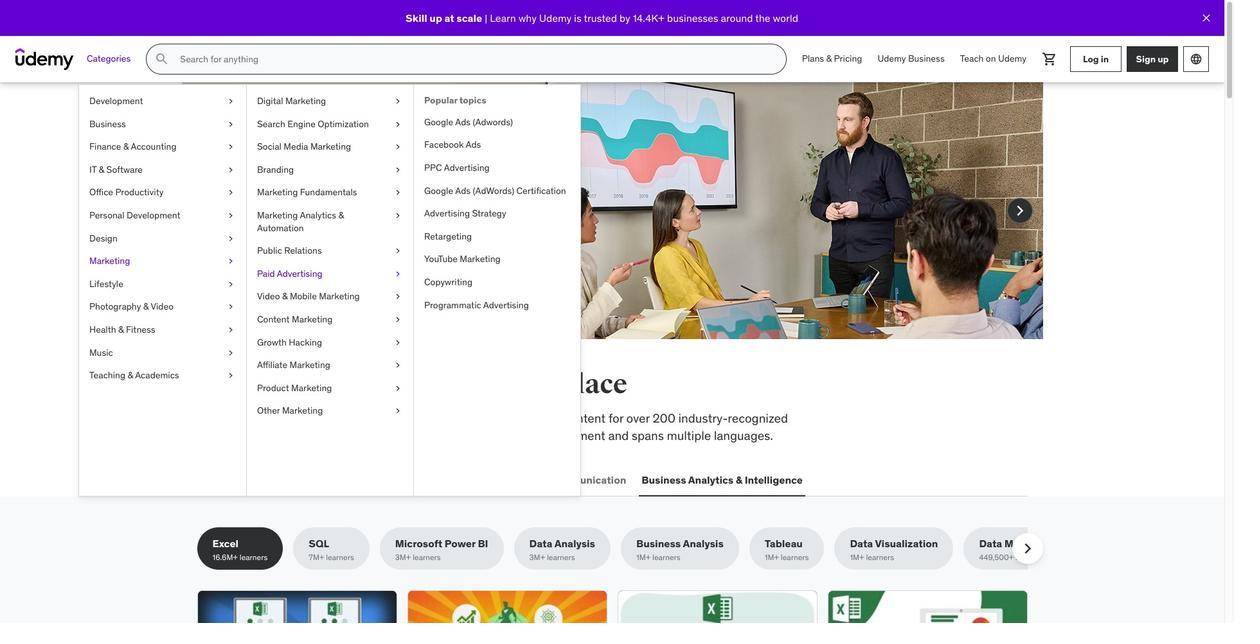 Task type: vqa. For each thing, say whether or not it's contained in the screenshot.
the Log in link
yes



Task type: describe. For each thing, give the bounding box(es) containing it.
ads for (adwords)
[[455, 185, 471, 196]]

development link
[[79, 90, 246, 113]]

for
[[609, 411, 624, 426]]

growth
[[257, 337, 287, 348]]

it & software link
[[79, 159, 246, 182]]

a
[[294, 249, 300, 261]]

social media marketing
[[257, 141, 351, 152]]

photography
[[89, 301, 141, 313]]

development for web
[[224, 474, 290, 486]]

teach on udemy link
[[953, 44, 1034, 75]]

paid advertising
[[257, 268, 323, 279]]

see
[[243, 196, 264, 211]]

next image for carousel element
[[1010, 201, 1030, 221]]

xsmall image for digital marketing
[[393, 95, 403, 108]]

business for business
[[89, 118, 126, 130]]

paid advertising element
[[413, 85, 580, 496]]

programmatic advertising link
[[414, 294, 580, 317]]

marketing down search engine optimization link
[[310, 141, 351, 152]]

next image for topic filters element
[[1017, 539, 1038, 559]]

analysis for business analysis
[[683, 538, 724, 550]]

request a demo
[[251, 249, 330, 261]]

optimization
[[318, 118, 369, 130]]

sign up
[[1136, 53, 1169, 65]]

close image
[[1200, 12, 1213, 24]]

xsmall image for marketing
[[226, 255, 236, 268]]

& for academics
[[128, 370, 133, 381]]

udemy left is
[[539, 11, 572, 24]]

learn
[[490, 11, 516, 24]]

programmatic
[[424, 299, 481, 311]]

search
[[257, 118, 285, 130]]

sign up link
[[1127, 46, 1178, 72]]

finance & accounting
[[89, 141, 177, 152]]

1m+ inside "tableau 1m+ learners"
[[765, 553, 779, 563]]

3m+ inside microsoft power bi 3m+ learners
[[395, 553, 411, 563]]

product
[[257, 382, 289, 394]]

build ready-for- anything teams see why leading organizations choose to learn with udemy business.
[[243, 138, 495, 229]]

xsmall image for public relations
[[393, 245, 403, 258]]

over
[[626, 411, 650, 426]]

video & mobile marketing link
[[247, 286, 413, 309]]

marketing fundamentals link
[[247, 182, 413, 204]]

personal development
[[89, 210, 180, 221]]

data for data visualization
[[850, 538, 873, 550]]

why for anything
[[267, 196, 289, 211]]

& for fitness
[[118, 324, 124, 336]]

accounting
[[131, 141, 177, 152]]

copywriting link
[[414, 271, 580, 294]]

submit search image
[[155, 51, 170, 67]]

health & fitness link
[[79, 319, 246, 342]]

xsmall image for marketing analytics & automation
[[393, 210, 403, 222]]

data modeling 449,500+ learners
[[979, 538, 1051, 563]]

all
[[197, 368, 235, 401]]

design link
[[79, 227, 246, 250]]

skills inside covering critical workplace skills to technical topics, including prep content for over 200 industry-recognized certifications, our catalog supports well-rounded professional development and spans multiple languages.
[[347, 411, 375, 426]]

xsmall image for social media marketing
[[393, 141, 403, 153]]

0 horizontal spatial video
[[151, 301, 174, 313]]

recognized
[[728, 411, 788, 426]]

need
[[412, 368, 474, 401]]

academics
[[135, 370, 179, 381]]

fitness
[[126, 324, 155, 336]]

personal development link
[[79, 204, 246, 227]]

categories button
[[79, 44, 138, 75]]

skill up at scale | learn why udemy is trusted by 14.4k+ businesses around the world
[[406, 11, 798, 24]]

with
[[243, 213, 266, 229]]

prep
[[536, 411, 561, 426]]

microsoft power bi 3m+ learners
[[395, 538, 488, 563]]

it
[[89, 164, 97, 175]]

catalog
[[295, 428, 335, 443]]

anything
[[243, 164, 335, 191]]

1m+ for data visualization
[[850, 553, 864, 563]]

sql
[[309, 538, 329, 550]]

teaching
[[89, 370, 125, 381]]

tableau 1m+ learners
[[765, 538, 809, 563]]

categories
[[87, 53, 131, 64]]

learners inside data analysis 3m+ learners
[[547, 553, 575, 563]]

udemy image
[[15, 48, 74, 70]]

social media marketing link
[[247, 136, 413, 159]]

advertising for programmatic advertising
[[483, 299, 529, 311]]

learners inside data visualization 1m+ learners
[[866, 553, 894, 563]]

udemy business
[[878, 53, 945, 64]]

up for sign
[[1158, 53, 1169, 65]]

& inside button
[[736, 474, 743, 486]]

& for mobile
[[282, 291, 288, 302]]

xsmall image for development
[[226, 95, 236, 108]]

business analytics & intelligence
[[642, 474, 803, 486]]

plans
[[802, 53, 824, 64]]

marketing down hacking
[[290, 359, 330, 371]]

mobile
[[290, 291, 317, 302]]

marketing inside marketing analytics & automation
[[257, 210, 298, 221]]

business for business analysis 1m+ learners
[[636, 538, 681, 550]]

bi
[[478, 538, 488, 550]]

449,500+
[[979, 553, 1014, 563]]

personal
[[89, 210, 124, 221]]

search engine optimization
[[257, 118, 369, 130]]

(adwords)
[[473, 116, 513, 128]]

learners inside the 'data modeling 449,500+ learners'
[[1016, 553, 1044, 563]]

xsmall image for health & fitness
[[226, 324, 236, 337]]

youtube marketing
[[424, 254, 501, 265]]

web development
[[200, 474, 290, 486]]

digital
[[257, 95, 283, 107]]

retargeting
[[424, 231, 472, 242]]

relations
[[284, 245, 322, 257]]

strategy
[[472, 208, 506, 219]]

facebook
[[424, 139, 464, 151]]

why for scale
[[519, 11, 537, 24]]

business link
[[79, 113, 246, 136]]

other marketing
[[257, 405, 323, 417]]

engine
[[287, 118, 316, 130]]

plans & pricing link
[[794, 44, 870, 75]]

choose a language image
[[1190, 53, 1203, 66]]

teams
[[339, 164, 402, 191]]

shopping cart with 0 items image
[[1042, 51, 1057, 67]]

log
[[1083, 53, 1099, 65]]

google ads (adwords) certification
[[424, 185, 566, 196]]

sign
[[1136, 53, 1156, 65]]

& inside marketing analytics & automation
[[338, 210, 344, 221]]

skill
[[406, 11, 427, 24]]

xsmall image for other marketing
[[393, 405, 403, 418]]

xsmall image for search engine optimization
[[393, 118, 403, 131]]

affiliate
[[257, 359, 287, 371]]

product marketing
[[257, 382, 332, 394]]

0 vertical spatial skills
[[286, 368, 356, 401]]

xsmall image for video & mobile marketing
[[393, 291, 403, 303]]

public
[[257, 245, 282, 257]]

visualization
[[875, 538, 938, 550]]

video & mobile marketing
[[257, 291, 360, 302]]

topic filters element
[[197, 528, 1066, 570]]

xsmall image for teaching & academics
[[226, 370, 236, 382]]

& for video
[[143, 301, 149, 313]]

learners inside business analysis 1m+ learners
[[653, 553, 681, 563]]

ads inside facebook ads link
[[466, 139, 481, 151]]

marketing analytics & automation
[[257, 210, 344, 234]]

teaching & academics
[[89, 370, 179, 381]]



Task type: locate. For each thing, give the bounding box(es) containing it.
1 analysis from the left
[[555, 538, 595, 550]]

& right it at the top of the page
[[99, 164, 104, 175]]

7 learners from the left
[[866, 553, 894, 563]]

2 horizontal spatial data
[[979, 538, 1002, 550]]

udemy business link
[[870, 44, 953, 75]]

advertising down a
[[277, 268, 323, 279]]

1 horizontal spatial in
[[1101, 53, 1109, 65]]

1m+ inside business analysis 1m+ learners
[[636, 553, 651, 563]]

all the skills you need in one place
[[197, 368, 627, 401]]

1m+ inside data visualization 1m+ learners
[[850, 553, 864, 563]]

marketing down the product marketing on the bottom of the page
[[282, 405, 323, 417]]

1 vertical spatial to
[[377, 411, 389, 426]]

& left intelligence
[[736, 474, 743, 486]]

tableau
[[765, 538, 803, 550]]

critical
[[249, 411, 285, 426]]

on
[[986, 53, 996, 64]]

data inside data analysis 3m+ learners
[[529, 538, 552, 550]]

xsmall image for paid advertising
[[393, 268, 403, 280]]

xsmall image inside teaching & academics link
[[226, 370, 236, 382]]

xsmall image for branding
[[393, 164, 403, 176]]

advertising up retargeting
[[424, 208, 470, 219]]

1 vertical spatial google
[[424, 185, 453, 196]]

Search for anything text field
[[178, 48, 771, 70]]

& right plans on the top
[[826, 53, 832, 64]]

supports
[[338, 428, 386, 443]]

marketing
[[285, 95, 326, 107], [310, 141, 351, 152], [257, 187, 298, 198], [257, 210, 298, 221], [460, 254, 501, 265], [89, 255, 130, 267], [319, 291, 360, 302], [292, 314, 333, 325], [290, 359, 330, 371], [291, 382, 332, 394], [282, 405, 323, 417]]

to up supports
[[377, 411, 389, 426]]

in right log
[[1101, 53, 1109, 65]]

16.6m+
[[212, 553, 238, 563]]

content
[[564, 411, 606, 426]]

analysis for data analysis
[[555, 538, 595, 550]]

branding
[[257, 164, 294, 175]]

xsmall image for growth hacking
[[393, 337, 403, 349]]

google for google ads (adwords) certification
[[424, 185, 453, 196]]

1 3m+ from the left
[[395, 553, 411, 563]]

xsmall image inside "digital marketing" 'link'
[[393, 95, 403, 108]]

data analysis 3m+ learners
[[529, 538, 595, 563]]

1 learners from the left
[[240, 553, 268, 563]]

0 vertical spatial development
[[89, 95, 143, 107]]

1 data from the left
[[529, 538, 552, 550]]

xsmall image for product marketing
[[393, 382, 403, 395]]

marketing up engine
[[285, 95, 326, 107]]

businesses
[[667, 11, 718, 24]]

0 horizontal spatial why
[[267, 196, 289, 211]]

growth hacking link
[[247, 331, 413, 354]]

why inside build ready-for- anything teams see why leading organizations choose to learn with udemy business.
[[267, 196, 289, 211]]

learners inside microsoft power bi 3m+ learners
[[413, 553, 441, 563]]

1 vertical spatial why
[[267, 196, 289, 211]]

0 vertical spatial the
[[755, 11, 771, 24]]

marketing up the lifestyle
[[89, 255, 130, 267]]

xsmall image inside marketing analytics & automation link
[[393, 210, 403, 222]]

1 horizontal spatial video
[[257, 291, 280, 302]]

growth hacking
[[257, 337, 322, 348]]

1 vertical spatial in
[[479, 368, 504, 401]]

xsmall image inside it & software link
[[226, 164, 236, 176]]

6 learners from the left
[[781, 553, 809, 563]]

next image inside carousel element
[[1010, 201, 1030, 221]]

data left visualization
[[850, 538, 873, 550]]

xsmall image inside lifestyle link
[[226, 278, 236, 291]]

& left mobile
[[282, 291, 288, 302]]

marketing down video & mobile marketing
[[292, 314, 333, 325]]

marketing inside paid advertising element
[[460, 254, 501, 265]]

video down lifestyle link on the left top of the page
[[151, 301, 174, 313]]

in up the including
[[479, 368, 504, 401]]

to inside covering critical workplace skills to technical topics, including prep content for over 200 industry-recognized certifications, our catalog supports well-rounded professional development and spans multiple languages.
[[377, 411, 389, 426]]

xsmall image inside office productivity link
[[226, 187, 236, 199]]

business for business analytics & intelligence
[[642, 474, 686, 486]]

in inside log in link
[[1101, 53, 1109, 65]]

8 learners from the left
[[1016, 553, 1044, 563]]

by
[[620, 11, 630, 24]]

& for software
[[99, 164, 104, 175]]

log in
[[1083, 53, 1109, 65]]

media
[[284, 141, 308, 152]]

data right bi
[[529, 538, 552, 550]]

1 vertical spatial the
[[240, 368, 281, 401]]

development down office productivity link
[[127, 210, 180, 221]]

2 1m+ from the left
[[765, 553, 779, 563]]

xsmall image for content marketing
[[393, 314, 403, 326]]

marketing analytics & automation link
[[247, 204, 413, 240]]

2 vertical spatial ads
[[455, 185, 471, 196]]

& right health
[[118, 324, 124, 336]]

4 learners from the left
[[547, 553, 575, 563]]

xsmall image
[[226, 95, 236, 108], [226, 118, 236, 131], [226, 141, 236, 153], [393, 141, 403, 153], [393, 164, 403, 176], [393, 210, 403, 222], [226, 232, 236, 245], [226, 255, 236, 268], [393, 268, 403, 280], [226, 278, 236, 291], [226, 301, 236, 314], [226, 324, 236, 337], [393, 337, 403, 349], [226, 370, 236, 382], [393, 405, 403, 418]]

xsmall image for finance & accounting
[[226, 141, 236, 153]]

the up other
[[240, 368, 281, 401]]

carousel element
[[182, 82, 1043, 370]]

business analysis 1m+ learners
[[636, 538, 724, 563]]

youtube marketing link
[[414, 248, 580, 271]]

hacking
[[289, 337, 322, 348]]

ads down popular topics
[[455, 116, 471, 128]]

xsmall image for music
[[226, 347, 236, 359]]

1 1m+ from the left
[[636, 553, 651, 563]]

1 vertical spatial up
[[1158, 53, 1169, 65]]

3 learners from the left
[[413, 553, 441, 563]]

up left at
[[430, 11, 442, 24]]

content
[[257, 314, 290, 325]]

analysis
[[555, 538, 595, 550], [683, 538, 724, 550]]

xsmall image inside social media marketing 'link'
[[393, 141, 403, 153]]

0 horizontal spatial analytics
[[300, 210, 336, 221]]

xsmall image
[[393, 95, 403, 108], [393, 118, 403, 131], [226, 164, 236, 176], [226, 187, 236, 199], [393, 187, 403, 199], [226, 210, 236, 222], [393, 245, 403, 258], [393, 291, 403, 303], [393, 314, 403, 326], [226, 347, 236, 359], [393, 359, 403, 372], [393, 382, 403, 395]]

advertising down copywriting link
[[483, 299, 529, 311]]

ppc advertising link
[[414, 157, 580, 180]]

1 horizontal spatial 1m+
[[765, 553, 779, 563]]

0 horizontal spatial up
[[430, 11, 442, 24]]

0 vertical spatial google
[[424, 116, 453, 128]]

3 1m+ from the left
[[850, 553, 864, 563]]

& inside 'link'
[[118, 324, 124, 336]]

advertising down facebook ads
[[444, 162, 490, 174]]

trusted
[[584, 11, 617, 24]]

0 horizontal spatial 1m+
[[636, 553, 651, 563]]

xsmall image for it & software
[[226, 164, 236, 176]]

development
[[534, 428, 605, 443]]

xsmall image for affiliate marketing
[[393, 359, 403, 372]]

3m+ inside data analysis 3m+ learners
[[529, 553, 545, 563]]

communication button
[[546, 465, 629, 496]]

& for accounting
[[123, 141, 129, 152]]

data up 449,500+
[[979, 538, 1002, 550]]

ads down google ads (adwords)
[[466, 139, 481, 151]]

xsmall image for photography & video
[[226, 301, 236, 314]]

0 vertical spatial in
[[1101, 53, 1109, 65]]

to inside build ready-for- anything teams see why leading organizations choose to learn with udemy business.
[[453, 196, 465, 211]]

google ads (adwords)
[[424, 116, 513, 128]]

advertising for paid advertising
[[277, 268, 323, 279]]

3m+
[[395, 553, 411, 563], [529, 553, 545, 563]]

marketing fundamentals
[[257, 187, 357, 198]]

power
[[445, 538, 476, 550]]

data visualization 1m+ learners
[[850, 538, 938, 563]]

leading
[[292, 196, 332, 211]]

certifications,
[[197, 428, 271, 443]]

popular
[[424, 94, 457, 106]]

xsmall image inside video & mobile marketing link
[[393, 291, 403, 303]]

& right 'teaching' at the bottom left of page
[[128, 370, 133, 381]]

xsmall image inside product marketing link
[[393, 382, 403, 395]]

xsmall image inside design link
[[226, 232, 236, 245]]

marketing down affiliate marketing link
[[291, 382, 332, 394]]

google for google ads (adwords)
[[424, 116, 453, 128]]

affiliate marketing
[[257, 359, 330, 371]]

0 horizontal spatial analysis
[[555, 538, 595, 550]]

1m+ for business analysis
[[636, 553, 651, 563]]

1 google from the top
[[424, 116, 453, 128]]

analysis inside data analysis 3m+ learners
[[555, 538, 595, 550]]

xsmall image inside search engine optimization link
[[393, 118, 403, 131]]

google down ppc
[[424, 185, 453, 196]]

sql 7m+ learners
[[309, 538, 354, 563]]

why right learn
[[519, 11, 537, 24]]

3 data from the left
[[979, 538, 1002, 550]]

1 vertical spatial ads
[[466, 139, 481, 151]]

digital marketing link
[[247, 90, 413, 113]]

1 horizontal spatial analytics
[[688, 474, 734, 486]]

next image inside topic filters element
[[1017, 539, 1038, 559]]

2 learners from the left
[[326, 553, 354, 563]]

next image
[[1010, 201, 1030, 221], [1017, 539, 1038, 559]]

xsmall image inside public relations "link"
[[393, 245, 403, 258]]

topics
[[459, 94, 486, 106]]

xsmall image for office productivity
[[226, 187, 236, 199]]

xsmall image for personal development
[[226, 210, 236, 222]]

development
[[89, 95, 143, 107], [127, 210, 180, 221], [224, 474, 290, 486]]

0 horizontal spatial in
[[479, 368, 504, 401]]

ads up advertising strategy
[[455, 185, 471, 196]]

0 vertical spatial analytics
[[300, 210, 336, 221]]

up for skill
[[430, 11, 442, 24]]

udemy inside build ready-for- anything teams see why leading organizations choose to learn with udemy business.
[[269, 213, 308, 229]]

udemy right on
[[998, 53, 1027, 64]]

& up "fitness"
[[143, 301, 149, 313]]

ads inside google ads (adwords) certification link
[[455, 185, 471, 196]]

xsmall image inside personal development link
[[226, 210, 236, 222]]

development right web
[[224, 474, 290, 486]]

marketing down branding on the left
[[257, 187, 298, 198]]

up right sign
[[1158, 53, 1169, 65]]

development down "categories" dropdown button
[[89, 95, 143, 107]]

analytics inside marketing analytics & automation
[[300, 210, 336, 221]]

2 3m+ from the left
[[529, 553, 545, 563]]

marketing down paid advertising link
[[319, 291, 360, 302]]

analytics down the multiple
[[688, 474, 734, 486]]

xsmall image inside development link
[[226, 95, 236, 108]]

affiliate marketing link
[[247, 354, 413, 377]]

xsmall image for marketing fundamentals
[[393, 187, 403, 199]]

learners inside sql 7m+ learners
[[326, 553, 354, 563]]

xsmall image inside content marketing link
[[393, 314, 403, 326]]

music link
[[79, 342, 246, 365]]

to left learn
[[453, 196, 465, 211]]

microsoft
[[395, 538, 442, 550]]

xsmall image inside music link
[[226, 347, 236, 359]]

advertising
[[444, 162, 490, 174], [424, 208, 470, 219], [277, 268, 323, 279], [483, 299, 529, 311]]

workplace
[[288, 411, 344, 426]]

xsmall image inside branding 'link'
[[393, 164, 403, 176]]

0 horizontal spatial 3m+
[[395, 553, 411, 563]]

world
[[773, 11, 798, 24]]

other marketing link
[[247, 400, 413, 423]]

photography & video
[[89, 301, 174, 313]]

xsmall image inside marketing link
[[226, 255, 236, 268]]

udemy down leading
[[269, 213, 308, 229]]

& down the marketing fundamentals link
[[338, 210, 344, 221]]

1 horizontal spatial analysis
[[683, 538, 724, 550]]

excel
[[212, 538, 239, 550]]

learners inside excel 16.6m+ learners
[[240, 553, 268, 563]]

0 vertical spatial up
[[430, 11, 442, 24]]

5 learners from the left
[[653, 553, 681, 563]]

14.4k+
[[633, 11, 665, 24]]

xsmall image inside business link
[[226, 118, 236, 131]]

google down popular
[[424, 116, 453, 128]]

xsmall image inside the health & fitness 'link'
[[226, 324, 236, 337]]

xsmall image for design
[[226, 232, 236, 245]]

business analytics & intelligence button
[[639, 465, 805, 496]]

udemy right the pricing
[[878, 53, 906, 64]]

0 horizontal spatial data
[[529, 538, 552, 550]]

0 vertical spatial next image
[[1010, 201, 1030, 221]]

1 horizontal spatial data
[[850, 538, 873, 550]]

1 vertical spatial analytics
[[688, 474, 734, 486]]

1 vertical spatial development
[[127, 210, 180, 221]]

marketing down retargeting link
[[460, 254, 501, 265]]

business inside business analysis 1m+ learners
[[636, 538, 681, 550]]

request
[[251, 249, 292, 261]]

covering
[[197, 411, 246, 426]]

advertising strategy
[[424, 208, 506, 219]]

google ads (adwords) link
[[414, 111, 580, 134]]

teaching & academics link
[[79, 365, 246, 387]]

2 horizontal spatial 1m+
[[850, 553, 864, 563]]

1 horizontal spatial 3m+
[[529, 553, 545, 563]]

analytics for marketing
[[300, 210, 336, 221]]

learners inside "tableau 1m+ learners"
[[781, 553, 809, 563]]

1 vertical spatial next image
[[1017, 539, 1038, 559]]

0 horizontal spatial the
[[240, 368, 281, 401]]

for-
[[369, 138, 406, 165]]

google ads (adwords) certification link
[[414, 180, 580, 203]]

xsmall image inside the marketing fundamentals link
[[393, 187, 403, 199]]

business inside button
[[642, 474, 686, 486]]

1 horizontal spatial the
[[755, 11, 771, 24]]

request a demo link
[[243, 240, 338, 271]]

xsmall image for business
[[226, 118, 236, 131]]

video down paid
[[257, 291, 280, 302]]

(adwords)
[[473, 185, 514, 196]]

one
[[509, 368, 555, 401]]

xsmall image for lifestyle
[[226, 278, 236, 291]]

advertising for ppc advertising
[[444, 162, 490, 174]]

marketing up automation
[[257, 210, 298, 221]]

xsmall image inside affiliate marketing link
[[393, 359, 403, 372]]

xsmall image inside paid advertising link
[[393, 268, 403, 280]]

xsmall image inside photography & video link
[[226, 301, 236, 314]]

& for pricing
[[826, 53, 832, 64]]

data inside data visualization 1m+ learners
[[850, 538, 873, 550]]

why up automation
[[267, 196, 289, 211]]

0 vertical spatial ads
[[455, 116, 471, 128]]

2 vertical spatial development
[[224, 474, 290, 486]]

xsmall image inside finance & accounting link
[[226, 141, 236, 153]]

ads inside the google ads (adwords) link
[[455, 116, 471, 128]]

the left world
[[755, 11, 771, 24]]

fundamentals
[[300, 187, 357, 198]]

analysis inside business analysis 1m+ learners
[[683, 538, 724, 550]]

data for data modeling
[[979, 538, 1002, 550]]

7m+
[[309, 553, 324, 563]]

data for data analysis
[[529, 538, 552, 550]]

2 analysis from the left
[[683, 538, 724, 550]]

1 horizontal spatial why
[[519, 11, 537, 24]]

1 horizontal spatial to
[[453, 196, 465, 211]]

industry-
[[679, 411, 728, 426]]

2 data from the left
[[850, 538, 873, 550]]

2 google from the top
[[424, 185, 453, 196]]

digital marketing
[[257, 95, 326, 107]]

0 vertical spatial to
[[453, 196, 465, 211]]

analytics for business
[[688, 474, 734, 486]]

analytics inside button
[[688, 474, 734, 486]]

development for personal
[[127, 210, 180, 221]]

0 vertical spatial why
[[519, 11, 537, 24]]

facebook ads link
[[414, 134, 580, 157]]

office
[[89, 187, 113, 198]]

multiple
[[667, 428, 711, 443]]

udemy
[[539, 11, 572, 24], [878, 53, 906, 64], [998, 53, 1027, 64], [269, 213, 308, 229]]

finance
[[89, 141, 121, 152]]

0 horizontal spatial to
[[377, 411, 389, 426]]

& right "finance"
[[123, 141, 129, 152]]

business.
[[311, 213, 363, 229]]

ads for (adwords)
[[455, 116, 471, 128]]

1 horizontal spatial up
[[1158, 53, 1169, 65]]

development inside 'button'
[[224, 474, 290, 486]]

data inside the 'data modeling 449,500+ learners'
[[979, 538, 1002, 550]]

office productivity
[[89, 187, 164, 198]]

1 vertical spatial skills
[[347, 411, 375, 426]]

communication
[[548, 474, 626, 486]]

demo
[[302, 249, 330, 261]]

at
[[445, 11, 454, 24]]

xsmall image inside other marketing link
[[393, 405, 403, 418]]

analytics down fundamentals
[[300, 210, 336, 221]]

programmatic advertising
[[424, 299, 529, 311]]

xsmall image inside growth hacking link
[[393, 337, 403, 349]]



